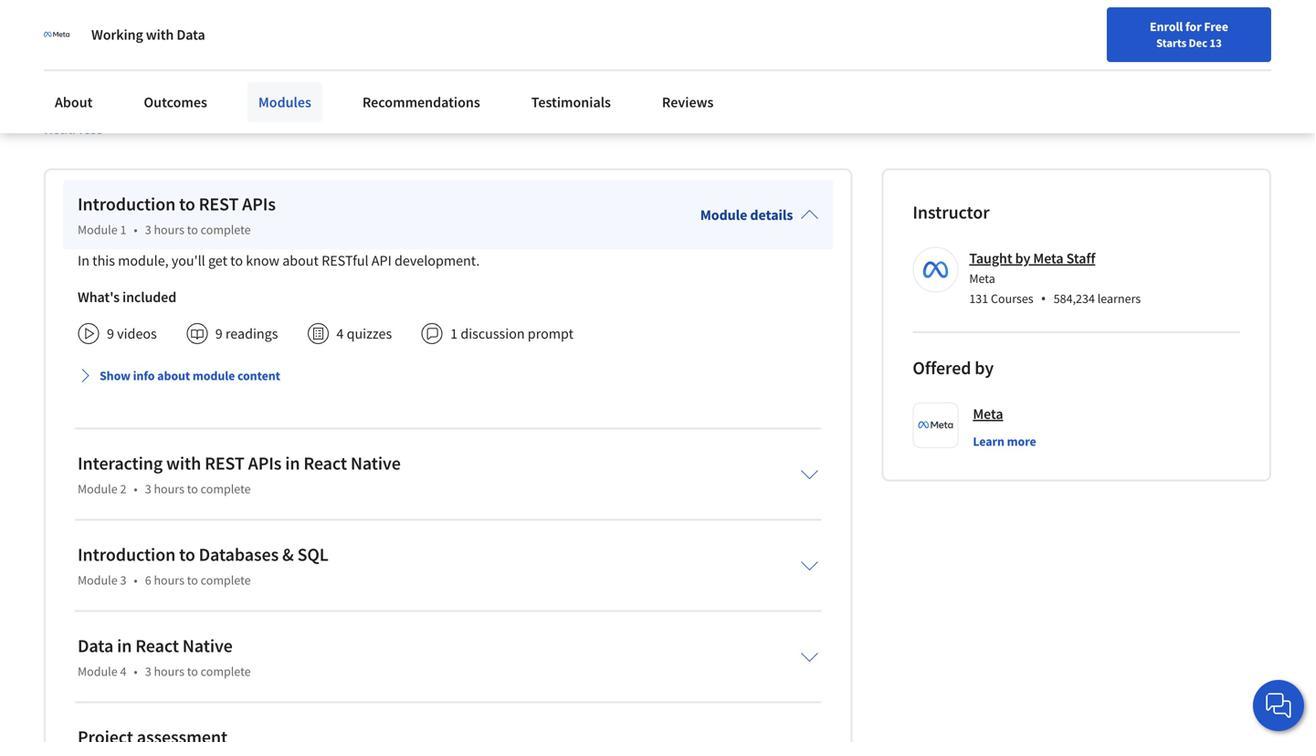 Task type: vqa. For each thing, say whether or not it's contained in the screenshot.
Mobile App
no



Task type: describe. For each thing, give the bounding box(es) containing it.
complete inside introduction to databases & sql module 3 • 6 hours to complete
[[201, 572, 251, 589]]

9 for 9 videos
[[107, 325, 114, 343]]

9 videos
[[107, 325, 157, 343]]

starts
[[1156, 36, 1187, 50]]

quizzes
[[347, 325, 392, 343]]

show info about module content
[[100, 368, 280, 384]]

videos
[[117, 325, 157, 343]]

find your new career
[[843, 58, 957, 74]]

included
[[122, 288, 176, 307]]

with for data
[[146, 26, 174, 44]]

sql
[[297, 544, 329, 567]]

react inside data in react native module 4 • 3 hours to complete
[[135, 635, 179, 658]]

about
[[55, 93, 93, 111]]

3 inside interacting with rest apis in react native module 2 • 3 hours to complete
[[145, 481, 151, 498]]

1 horizontal spatial data
[[177, 26, 205, 44]]

get
[[208, 252, 227, 270]]

2 vertical spatial meta
[[973, 405, 1003, 424]]

• inside taught by meta staff meta 131 courses • 584,234 learners
[[1041, 289, 1046, 308]]

restful
[[322, 252, 369, 270]]

details
[[750, 206, 793, 224]]

coursera image
[[22, 51, 138, 81]]

3 inside data in react native module 4 • 3 hours to complete
[[145, 664, 151, 680]]

0 vertical spatial meta
[[1033, 250, 1064, 268]]

apis for with
[[248, 452, 282, 475]]

discussion
[[461, 325, 525, 343]]

1 horizontal spatial 1
[[450, 325, 458, 343]]

reviews link
[[651, 82, 725, 122]]

chat with us image
[[1264, 691, 1293, 721]]

taught by meta staff image
[[916, 250, 956, 290]]

2
[[120, 481, 126, 498]]

show notifications image
[[1103, 59, 1125, 81]]

complete inside interacting with rest apis in react native module 2 • 3 hours to complete
[[201, 481, 251, 498]]

api
[[372, 252, 392, 270]]

testimonials link
[[520, 82, 622, 122]]

staff
[[1067, 250, 1095, 268]]

learners
[[1098, 291, 1141, 307]]

3 inside introduction to databases & sql module 3 • 6 hours to complete
[[120, 572, 126, 589]]

what's
[[78, 288, 120, 307]]

by for taught
[[1015, 250, 1031, 268]]

native inside data in react native module 4 • 3 hours to complete
[[182, 635, 233, 658]]

english button
[[966, 37, 1076, 96]]

testimonials
[[531, 93, 611, 111]]

your
[[869, 58, 893, 74]]

recommendations
[[362, 93, 480, 111]]

9 readings
[[215, 325, 278, 343]]

english
[[999, 57, 1044, 75]]

prompt
[[528, 325, 574, 343]]

working
[[91, 26, 143, 44]]

learn more button
[[973, 433, 1036, 451]]

more
[[1007, 434, 1036, 450]]

introduction for introduction to rest apis
[[78, 193, 176, 216]]

what's included
[[78, 288, 176, 307]]

banner navigation
[[15, 0, 514, 37]]

about inside "dropdown button"
[[157, 368, 190, 384]]

13
[[1210, 36, 1222, 50]]

module inside interacting with rest apis in react native module 2 • 3 hours to complete
[[78, 481, 118, 498]]

&
[[282, 544, 294, 567]]

rest for to
[[199, 193, 239, 216]]

learn
[[973, 434, 1005, 450]]

read less
[[44, 120, 103, 138]]

for
[[1186, 18, 1202, 35]]

introduction to rest apis module 1 • 3 hours to complete
[[78, 193, 276, 238]]

enroll
[[1150, 18, 1183, 35]]

4 quizzes
[[337, 325, 392, 343]]

find
[[843, 58, 866, 74]]

module details
[[700, 206, 793, 224]]

development.
[[395, 252, 480, 270]]

databases
[[199, 544, 279, 567]]

show info about module content button
[[70, 360, 288, 393]]

module,
[[118, 252, 169, 270]]

readings
[[226, 325, 278, 343]]

introduction for introduction to databases & sql
[[78, 544, 176, 567]]

hours inside introduction to rest apis module 1 • 3 hours to complete
[[154, 222, 184, 238]]

1 vertical spatial meta
[[969, 271, 995, 287]]

modules link
[[247, 82, 322, 122]]

taught by meta staff link
[[969, 250, 1095, 268]]

in this module, you'll get to know about restful api development.
[[78, 252, 480, 270]]

• inside interacting with rest apis in react native module 2 • 3 hours to complete
[[134, 481, 138, 498]]

about link
[[44, 82, 104, 122]]

hours inside interacting with rest apis in react native module 2 • 3 hours to complete
[[154, 481, 184, 498]]



Task type: locate. For each thing, give the bounding box(es) containing it.
native
[[351, 452, 401, 475], [182, 635, 233, 658]]

2 complete from the top
[[201, 481, 251, 498]]

with
[[146, 26, 174, 44], [166, 452, 201, 475]]

584,234
[[1054, 291, 1095, 307]]

1 vertical spatial introduction
[[78, 544, 176, 567]]

4 inside data in react native module 4 • 3 hours to complete
[[120, 664, 126, 680]]

0 vertical spatial data
[[177, 26, 205, 44]]

2 hours from the top
[[154, 481, 184, 498]]

rest inside interacting with rest apis in react native module 2 • 3 hours to complete
[[205, 452, 245, 475]]

taught by meta staff meta 131 courses • 584,234 learners
[[969, 250, 1141, 308]]

in inside interacting with rest apis in react native module 2 • 3 hours to complete
[[285, 452, 300, 475]]

working with data
[[91, 26, 205, 44]]

rest down module
[[205, 452, 245, 475]]

1 vertical spatial in
[[117, 635, 132, 658]]

1 horizontal spatial 9
[[215, 325, 223, 343]]

data in react native module 4 • 3 hours to complete
[[78, 635, 251, 680]]

apis
[[242, 193, 276, 216], [248, 452, 282, 475]]

introduction inside introduction to rest apis module 1 • 3 hours to complete
[[78, 193, 176, 216]]

131
[[969, 291, 989, 307]]

by for offered
[[975, 357, 994, 380]]

by right offered at the right of the page
[[975, 357, 994, 380]]

hours inside introduction to databases & sql module 3 • 6 hours to complete
[[154, 572, 184, 589]]

rest for with
[[205, 452, 245, 475]]

meta left staff
[[1033, 250, 1064, 268]]

1 introduction from the top
[[78, 193, 176, 216]]

3 complete from the top
[[201, 572, 251, 589]]

1 horizontal spatial by
[[1015, 250, 1031, 268]]

0 vertical spatial by
[[1015, 250, 1031, 268]]

with right interacting
[[166, 452, 201, 475]]

by
[[1015, 250, 1031, 268], [975, 357, 994, 380]]

1 hours from the top
[[154, 222, 184, 238]]

data
[[177, 26, 205, 44], [78, 635, 113, 658]]

4
[[337, 325, 344, 343], [120, 664, 126, 680]]

reviews
[[662, 93, 714, 111]]

1 left the discussion
[[450, 325, 458, 343]]

hours
[[154, 222, 184, 238], [154, 481, 184, 498], [154, 572, 184, 589], [154, 664, 184, 680]]

about
[[282, 252, 319, 270], [157, 368, 190, 384]]

4 complete from the top
[[201, 664, 251, 680]]

0 vertical spatial with
[[146, 26, 174, 44]]

meta
[[1033, 250, 1064, 268], [969, 271, 995, 287], [973, 405, 1003, 424]]

1 vertical spatial apis
[[248, 452, 282, 475]]

about right info
[[157, 368, 190, 384]]

3 hours from the top
[[154, 572, 184, 589]]

read
[[44, 120, 76, 138]]

0 vertical spatial native
[[351, 452, 401, 475]]

meta image
[[44, 22, 69, 47]]

3 inside introduction to rest apis module 1 • 3 hours to complete
[[145, 222, 151, 238]]

instructor
[[913, 201, 990, 224]]

meta up the learn
[[973, 405, 1003, 424]]

apis for to
[[242, 193, 276, 216]]

module
[[700, 206, 747, 224], [78, 222, 118, 238], [78, 481, 118, 498], [78, 572, 118, 589], [78, 664, 118, 680]]

0 horizontal spatial data
[[78, 635, 113, 658]]

read less button
[[44, 119, 103, 139]]

1 vertical spatial 4
[[120, 664, 126, 680]]

1 horizontal spatial 4
[[337, 325, 344, 343]]

module inside data in react native module 4 • 3 hours to complete
[[78, 664, 118, 680]]

introduction to databases & sql module 3 • 6 hours to complete
[[78, 544, 329, 589]]

by right "taught"
[[1015, 250, 1031, 268]]

1 vertical spatial about
[[157, 368, 190, 384]]

1 vertical spatial rest
[[205, 452, 245, 475]]

• inside introduction to databases & sql module 3 • 6 hours to complete
[[134, 572, 138, 589]]

know
[[246, 252, 280, 270]]

0 horizontal spatial native
[[182, 635, 233, 658]]

hours inside data in react native module 4 • 3 hours to complete
[[154, 664, 184, 680]]

1 vertical spatial react
[[135, 635, 179, 658]]

0 vertical spatial introduction
[[78, 193, 176, 216]]

1 vertical spatial 1
[[450, 325, 458, 343]]

modules
[[258, 93, 311, 111]]

this
[[92, 252, 115, 270]]

less
[[79, 120, 103, 138]]

4 hours from the top
[[154, 664, 184, 680]]

apis inside interacting with rest apis in react native module 2 • 3 hours to complete
[[248, 452, 282, 475]]

enroll for free starts dec 13
[[1150, 18, 1229, 50]]

meta link
[[973, 403, 1003, 425]]

react
[[304, 452, 347, 475], [135, 635, 179, 658]]

• inside data in react native module 4 • 3 hours to complete
[[134, 664, 138, 680]]

6
[[145, 572, 151, 589]]

in
[[285, 452, 300, 475], [117, 635, 132, 658]]

free
[[1204, 18, 1229, 35]]

module inside introduction to databases & sql module 3 • 6 hours to complete
[[78, 572, 118, 589]]

offered by
[[913, 357, 994, 380]]

0 vertical spatial rest
[[199, 193, 239, 216]]

0 horizontal spatial 1
[[120, 222, 126, 238]]

introduction
[[78, 193, 176, 216], [78, 544, 176, 567]]

new
[[895, 58, 919, 74]]

0 vertical spatial apis
[[242, 193, 276, 216]]

1 discussion prompt
[[450, 325, 574, 343]]

in inside data in react native module 4 • 3 hours to complete
[[117, 635, 132, 658]]

0 vertical spatial 1
[[120, 222, 126, 238]]

rest
[[199, 193, 239, 216], [205, 452, 245, 475]]

2 introduction from the top
[[78, 544, 176, 567]]

1 inside introduction to rest apis module 1 • 3 hours to complete
[[120, 222, 126, 238]]

1
[[120, 222, 126, 238], [450, 325, 458, 343]]

1 horizontal spatial in
[[285, 452, 300, 475]]

content
[[237, 368, 280, 384]]

complete inside introduction to rest apis module 1 • 3 hours to complete
[[201, 222, 251, 238]]

2 9 from the left
[[215, 325, 223, 343]]

1 horizontal spatial about
[[282, 252, 319, 270]]

native inside interacting with rest apis in react native module 2 • 3 hours to complete
[[351, 452, 401, 475]]

info
[[133, 368, 155, 384]]

• inside introduction to rest apis module 1 • 3 hours to complete
[[134, 222, 138, 238]]

introduction inside introduction to databases & sql module 3 • 6 hours to complete
[[78, 544, 176, 567]]

apis inside introduction to rest apis module 1 • 3 hours to complete
[[242, 193, 276, 216]]

meta up 131
[[969, 271, 995, 287]]

introduction up the 6 on the left bottom of page
[[78, 544, 176, 567]]

with right working
[[146, 26, 174, 44]]

you'll
[[172, 252, 205, 270]]

complete inside data in react native module 4 • 3 hours to complete
[[201, 664, 251, 680]]

0 horizontal spatial in
[[117, 635, 132, 658]]

0 horizontal spatial about
[[157, 368, 190, 384]]

outcomes
[[144, 93, 207, 111]]

react inside interacting with rest apis in react native module 2 • 3 hours to complete
[[304, 452, 347, 475]]

find your new career link
[[833, 55, 966, 78]]

1 vertical spatial by
[[975, 357, 994, 380]]

1 vertical spatial with
[[166, 452, 201, 475]]

None search field
[[260, 48, 562, 84]]

complete
[[201, 222, 251, 238], [201, 481, 251, 498], [201, 572, 251, 589], [201, 664, 251, 680]]

module inside introduction to rest apis module 1 • 3 hours to complete
[[78, 222, 118, 238]]

0 horizontal spatial by
[[975, 357, 994, 380]]

in
[[78, 252, 89, 270]]

introduction up module,
[[78, 193, 176, 216]]

show
[[100, 368, 131, 384]]

by inside taught by meta staff meta 131 courses • 584,234 learners
[[1015, 250, 1031, 268]]

0 vertical spatial 4
[[337, 325, 344, 343]]

9 left readings
[[215, 325, 223, 343]]

1 9 from the left
[[107, 325, 114, 343]]

with inside interacting with rest apis in react native module 2 • 3 hours to complete
[[166, 452, 201, 475]]

with for rest
[[166, 452, 201, 475]]

courses
[[991, 291, 1034, 307]]

data inside data in react native module 4 • 3 hours to complete
[[78, 635, 113, 658]]

to inside interacting with rest apis in react native module 2 • 3 hours to complete
[[187, 481, 198, 498]]

recommendations link
[[352, 82, 491, 122]]

offered
[[913, 357, 971, 380]]

0 horizontal spatial react
[[135, 635, 179, 658]]

interacting
[[78, 452, 163, 475]]

rest up get
[[199, 193, 239, 216]]

taught
[[969, 250, 1013, 268]]

about right know
[[282, 252, 319, 270]]

1 up module,
[[120, 222, 126, 238]]

9
[[107, 325, 114, 343], [215, 325, 223, 343]]

apis down 'content'
[[248, 452, 282, 475]]

rest inside introduction to rest apis module 1 • 3 hours to complete
[[199, 193, 239, 216]]

1 horizontal spatial react
[[304, 452, 347, 475]]

1 horizontal spatial native
[[351, 452, 401, 475]]

to inside data in react native module 4 • 3 hours to complete
[[187, 664, 198, 680]]

9 left videos
[[107, 325, 114, 343]]

career
[[922, 58, 957, 74]]

outcomes link
[[133, 82, 218, 122]]

0 vertical spatial in
[[285, 452, 300, 475]]

0 horizontal spatial 4
[[120, 664, 126, 680]]

module
[[193, 368, 235, 384]]

0 horizontal spatial 9
[[107, 325, 114, 343]]

9 for 9 readings
[[215, 325, 223, 343]]

apis up know
[[242, 193, 276, 216]]

1 complete from the top
[[201, 222, 251, 238]]

0 vertical spatial react
[[304, 452, 347, 475]]

to
[[179, 193, 195, 216], [187, 222, 198, 238], [230, 252, 243, 270], [187, 481, 198, 498], [179, 544, 195, 567], [187, 572, 198, 589], [187, 664, 198, 680]]

0 vertical spatial about
[[282, 252, 319, 270]]

1 vertical spatial native
[[182, 635, 233, 658]]

learn more
[[973, 434, 1036, 450]]

interacting with rest apis in react native module 2 • 3 hours to complete
[[78, 452, 401, 498]]

dec
[[1189, 36, 1208, 50]]

3
[[145, 222, 151, 238], [145, 481, 151, 498], [120, 572, 126, 589], [145, 664, 151, 680]]

•
[[134, 222, 138, 238], [1041, 289, 1046, 308], [134, 481, 138, 498], [134, 572, 138, 589], [134, 664, 138, 680]]

1 vertical spatial data
[[78, 635, 113, 658]]



